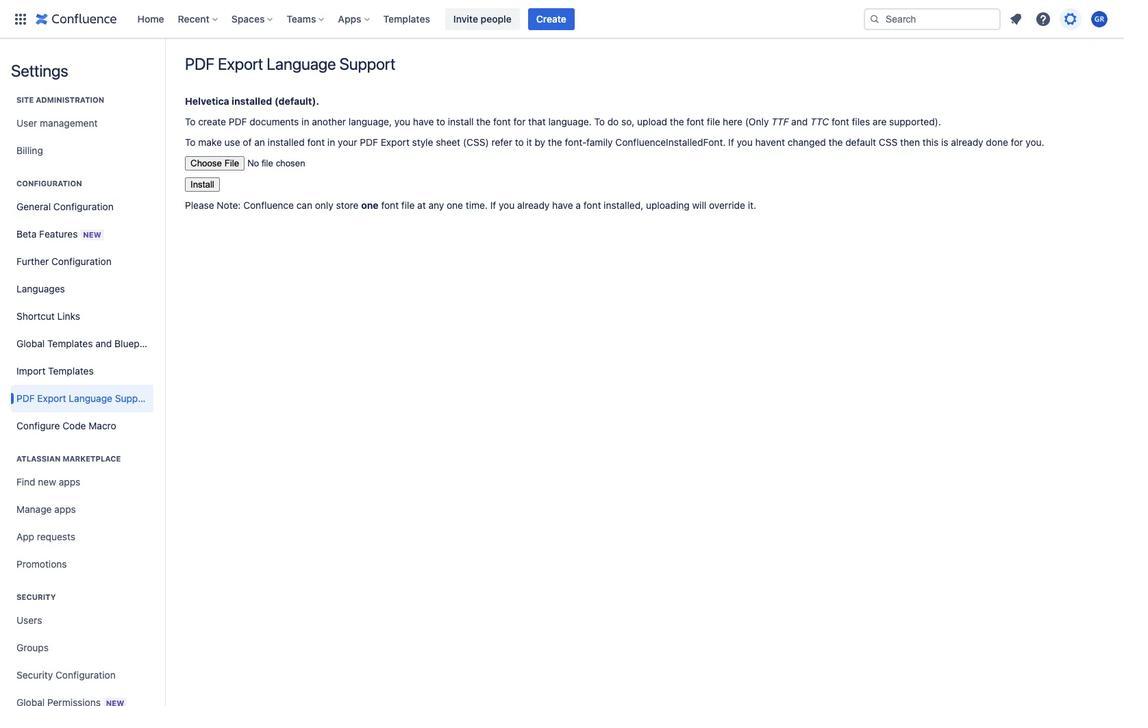 Task type: describe. For each thing, give the bounding box(es) containing it.
create link
[[528, 8, 575, 30]]

configuration for general
[[53, 201, 114, 212]]

please note: confluence can only store one font file at any one time. if you already have a font installed, uploading will override it.
[[185, 199, 756, 211]]

font down another on the left top of the page
[[307, 136, 325, 148]]

configuration for security
[[55, 669, 116, 681]]

ttf
[[772, 116, 789, 127]]

further configuration link
[[11, 248, 153, 275]]

banner containing home
[[0, 0, 1124, 38]]

import
[[16, 365, 45, 377]]

search image
[[869, 13, 880, 24]]

1 vertical spatial already
[[517, 199, 550, 211]]

any
[[429, 199, 444, 211]]

user management
[[16, 117, 98, 129]]

features
[[39, 228, 78, 239]]

0 vertical spatial already
[[951, 136, 984, 148]]

global templates and blueprints
[[16, 338, 159, 349]]

billing
[[16, 145, 43, 156]]

spaces
[[231, 13, 265, 24]]

find new apps link
[[11, 469, 153, 496]]

havent
[[755, 136, 785, 148]]

invite
[[453, 13, 478, 24]]

pdf export language support inside 'configuration' group
[[16, 393, 151, 404]]

font left at
[[381, 199, 399, 211]]

site administration
[[16, 95, 104, 104]]

users
[[16, 615, 42, 626]]

atlassian marketplace group
[[11, 440, 153, 582]]

2 horizontal spatial you
[[737, 136, 753, 148]]

time.
[[466, 199, 488, 211]]

0 vertical spatial you
[[394, 116, 410, 127]]

manage apps link
[[11, 496, 153, 523]]

0 horizontal spatial have
[[413, 116, 434, 127]]

further
[[16, 256, 49, 267]]

pdf export language support link
[[11, 385, 153, 412]]

Search field
[[864, 8, 1001, 30]]

refer
[[492, 136, 512, 148]]

that
[[528, 116, 546, 127]]

manage
[[16, 504, 52, 515]]

uploading
[[646, 199, 690, 211]]

to make use of an installed font in your pdf export style sheet (css) refer to it by the font-family confluenceinstalledfont. if you havent changed the default css then this is already done for you.
[[185, 136, 1045, 148]]

configuration for further
[[51, 256, 112, 267]]

1 vertical spatial in
[[327, 136, 335, 148]]

1 horizontal spatial support
[[339, 54, 395, 73]]

2 one from the left
[[447, 199, 463, 211]]

apps
[[338, 13, 361, 24]]

here
[[723, 116, 743, 127]]

(css)
[[463, 136, 489, 148]]

use
[[224, 136, 240, 148]]

recent button
[[174, 8, 223, 30]]

code
[[63, 420, 86, 432]]

users link
[[11, 607, 153, 634]]

templates link
[[379, 8, 434, 30]]

security for security
[[16, 593, 56, 602]]

1 vertical spatial file
[[401, 199, 415, 211]]

settings
[[11, 61, 68, 80]]

0 vertical spatial if
[[728, 136, 734, 148]]

style
[[412, 136, 433, 148]]

only
[[315, 199, 333, 211]]

languages
[[16, 283, 65, 295]]

security configuration
[[16, 669, 116, 681]]

store
[[336, 199, 359, 211]]

home
[[137, 13, 164, 24]]

ttc
[[811, 116, 829, 127]]

collapse sidebar image
[[149, 45, 179, 73]]

font up confluenceinstalledfont. at the top right of the page
[[687, 116, 704, 127]]

promotions link
[[11, 551, 153, 578]]

the left the default
[[829, 136, 843, 148]]

general configuration
[[16, 201, 114, 212]]

1 horizontal spatial file
[[707, 116, 720, 127]]

administration
[[36, 95, 104, 104]]

1 vertical spatial if
[[490, 199, 496, 211]]

confluence
[[243, 199, 294, 211]]

templates for global templates and blueprints
[[47, 338, 93, 349]]

1 vertical spatial installed
[[268, 136, 305, 148]]

links
[[57, 310, 80, 322]]

your profile and preferences image
[[1091, 11, 1108, 27]]

spaces button
[[227, 8, 278, 30]]

support inside pdf export language support link
[[115, 393, 151, 404]]

notification icon image
[[1008, 11, 1024, 27]]

override
[[709, 199, 745, 211]]

another
[[312, 116, 346, 127]]

app requests
[[16, 531, 75, 543]]

create
[[536, 13, 567, 24]]

app
[[16, 531, 34, 543]]

it.
[[748, 199, 756, 211]]

0 vertical spatial apps
[[59, 476, 80, 488]]

so,
[[621, 116, 635, 127]]

done
[[986, 136, 1008, 148]]

1 vertical spatial apps
[[54, 504, 76, 515]]

configure code macro link
[[11, 412, 153, 440]]

site administration group
[[11, 81, 153, 169]]

this
[[923, 136, 939, 148]]

installed,
[[604, 199, 643, 211]]

user management link
[[11, 110, 153, 137]]

global
[[16, 338, 45, 349]]

1 vertical spatial to
[[515, 136, 524, 148]]



Task type: locate. For each thing, give the bounding box(es) containing it.
None submit
[[185, 177, 220, 192]]

create
[[198, 116, 226, 127]]

1 horizontal spatial pdf export language support
[[185, 54, 395, 73]]

macro
[[89, 420, 116, 432]]

0 horizontal spatial file
[[401, 199, 415, 211]]

configuration up new
[[53, 201, 114, 212]]

0 vertical spatial security
[[16, 593, 56, 602]]

changed
[[788, 136, 826, 148]]

in left the 'your'
[[327, 136, 335, 148]]

help icon image
[[1035, 11, 1052, 27]]

None file field
[[185, 156, 358, 171]]

1 horizontal spatial if
[[728, 136, 734, 148]]

1 vertical spatial you
[[737, 136, 753, 148]]

templates for import templates
[[48, 365, 94, 377]]

to left do
[[594, 116, 605, 127]]

0 vertical spatial in
[[302, 116, 309, 127]]

0 vertical spatial to
[[436, 116, 445, 127]]

export up helvetica installed (default). on the left of the page
[[218, 54, 263, 73]]

0 vertical spatial export
[[218, 54, 263, 73]]

configuration up languages link
[[51, 256, 112, 267]]

font right a in the right of the page
[[584, 199, 601, 211]]

the right by
[[548, 136, 562, 148]]

of
[[243, 136, 252, 148]]

font left files
[[832, 116, 849, 127]]

if right time.
[[490, 199, 496, 211]]

blueprints
[[114, 338, 159, 349]]

to for language,
[[185, 116, 196, 127]]

it
[[526, 136, 532, 148]]

language up (default).
[[267, 54, 336, 73]]

0 vertical spatial file
[[707, 116, 720, 127]]

by
[[535, 136, 545, 148]]

1 one from the left
[[361, 199, 379, 211]]

you down here
[[737, 136, 753, 148]]

further configuration
[[16, 256, 112, 267]]

0 vertical spatial and
[[791, 116, 808, 127]]

2 vertical spatial templates
[[48, 365, 94, 377]]

general configuration link
[[11, 193, 153, 221]]

2 vertical spatial you
[[499, 199, 515, 211]]

pdf export language support up (default).
[[185, 54, 395, 73]]

apps
[[59, 476, 80, 488], [54, 504, 76, 515]]

configuration
[[16, 179, 82, 188], [53, 201, 114, 212], [51, 256, 112, 267], [55, 669, 116, 681]]

(only
[[745, 116, 769, 127]]

configure code macro
[[16, 420, 116, 432]]

apps up requests
[[54, 504, 76, 515]]

in down (default).
[[302, 116, 309, 127]]

invite people button
[[445, 8, 520, 30]]

security group
[[11, 578, 153, 706]]

export left style
[[381, 136, 410, 148]]

confluence image
[[36, 11, 117, 27], [36, 11, 117, 27]]

configuration inside security group
[[55, 669, 116, 681]]

0 vertical spatial installed
[[232, 95, 272, 107]]

pdf export language support down import templates link
[[16, 393, 151, 404]]

find new apps
[[16, 476, 80, 488]]

default
[[846, 136, 876, 148]]

1 horizontal spatial export
[[218, 54, 263, 73]]

support up macro
[[115, 393, 151, 404]]

helvetica installed (default).
[[185, 95, 319, 107]]

language down import templates link
[[69, 393, 112, 404]]

security for security configuration
[[16, 669, 53, 681]]

languages link
[[11, 275, 153, 303]]

appswitcher icon image
[[12, 11, 29, 27]]

1 vertical spatial for
[[1011, 136, 1023, 148]]

find
[[16, 476, 35, 488]]

supported).
[[889, 116, 941, 127]]

0 horizontal spatial one
[[361, 199, 379, 211]]

configuration down "groups" 'link'
[[55, 669, 116, 681]]

1 vertical spatial and
[[95, 338, 112, 349]]

atlassian marketplace
[[16, 454, 121, 463]]

templates down links
[[47, 338, 93, 349]]

export down import templates
[[37, 393, 66, 404]]

1 vertical spatial pdf export language support
[[16, 393, 151, 404]]

to left create
[[185, 116, 196, 127]]

teams button
[[283, 8, 330, 30]]

people
[[481, 13, 512, 24]]

will
[[692, 199, 707, 211]]

export inside pdf export language support link
[[37, 393, 66, 404]]

1 vertical spatial support
[[115, 393, 151, 404]]

installed
[[232, 95, 272, 107], [268, 136, 305, 148]]

pdf down "language,"
[[360, 136, 378, 148]]

file left at
[[401, 199, 415, 211]]

0 horizontal spatial already
[[517, 199, 550, 211]]

0 horizontal spatial and
[[95, 338, 112, 349]]

can
[[296, 199, 312, 211]]

the up (css)
[[476, 116, 491, 127]]

pdf up use
[[229, 116, 247, 127]]

to left make
[[185, 136, 196, 148]]

beta features new
[[16, 228, 101, 239]]

groups link
[[11, 634, 153, 662]]

and right the ttf
[[791, 116, 808, 127]]

you right time.
[[499, 199, 515, 211]]

security configuration link
[[11, 662, 153, 689]]

0 horizontal spatial for
[[513, 116, 526, 127]]

your
[[338, 136, 357, 148]]

pdf inside 'configuration' group
[[16, 393, 35, 404]]

make
[[198, 136, 222, 148]]

global element
[[8, 0, 861, 38]]

installed up documents
[[232, 95, 272, 107]]

one right any
[[447, 199, 463, 211]]

security down groups
[[16, 669, 53, 681]]

for left you.
[[1011, 136, 1023, 148]]

promotions
[[16, 558, 67, 570]]

settings icon image
[[1063, 11, 1079, 27]]

support down apps popup button
[[339, 54, 395, 73]]

requests
[[37, 531, 75, 543]]

templates inside global element
[[383, 13, 430, 24]]

configuration group
[[11, 164, 159, 444]]

0 horizontal spatial language
[[69, 393, 112, 404]]

helvetica
[[185, 95, 229, 107]]

2 security from the top
[[16, 669, 53, 681]]

css
[[879, 136, 898, 148]]

0 vertical spatial support
[[339, 54, 395, 73]]

apps button
[[334, 8, 375, 30]]

import templates
[[16, 365, 94, 377]]

pdf down import
[[16, 393, 35, 404]]

0 horizontal spatial in
[[302, 116, 309, 127]]

0 horizontal spatial you
[[394, 116, 410, 127]]

have up style
[[413, 116, 434, 127]]

font up the refer
[[493, 116, 511, 127]]

1 vertical spatial security
[[16, 669, 53, 681]]

teams
[[287, 13, 316, 24]]

1 horizontal spatial have
[[552, 199, 573, 211]]

(default).
[[275, 95, 319, 107]]

marketplace
[[63, 454, 121, 463]]

to left install
[[436, 116, 445, 127]]

1 horizontal spatial in
[[327, 136, 335, 148]]

templates right apps popup button
[[383, 13, 430, 24]]

for left that
[[513, 116, 526, 127]]

0 horizontal spatial to
[[436, 116, 445, 127]]

note:
[[217, 199, 241, 211]]

1 horizontal spatial and
[[791, 116, 808, 127]]

recent
[[178, 13, 210, 24]]

banner
[[0, 0, 1124, 38]]

1 security from the top
[[16, 593, 56, 602]]

manage apps
[[16, 504, 76, 515]]

1 vertical spatial have
[[552, 199, 573, 211]]

0 vertical spatial templates
[[383, 13, 430, 24]]

the up confluenceinstalledfont. at the top right of the page
[[670, 116, 684, 127]]

upload
[[637, 116, 667, 127]]

and
[[791, 116, 808, 127], [95, 338, 112, 349]]

1 horizontal spatial already
[[951, 136, 984, 148]]

family
[[587, 136, 613, 148]]

an
[[254, 136, 265, 148]]

0 vertical spatial have
[[413, 116, 434, 127]]

file
[[707, 116, 720, 127], [401, 199, 415, 211]]

you right "language,"
[[394, 116, 410, 127]]

file left here
[[707, 116, 720, 127]]

1 vertical spatial language
[[69, 393, 112, 404]]

invite people
[[453, 13, 512, 24]]

1 horizontal spatial for
[[1011, 136, 1023, 148]]

apps right the new
[[59, 476, 80, 488]]

security up the users
[[16, 593, 56, 602]]

installed down documents
[[268, 136, 305, 148]]

shortcut links link
[[11, 303, 153, 330]]

to for font
[[185, 136, 196, 148]]

in
[[302, 116, 309, 127], [327, 136, 335, 148]]

groups
[[16, 642, 49, 654]]

0 vertical spatial for
[[513, 116, 526, 127]]

configuration up general
[[16, 179, 82, 188]]

1 horizontal spatial you
[[499, 199, 515, 211]]

1 horizontal spatial language
[[267, 54, 336, 73]]

1 vertical spatial export
[[381, 136, 410, 148]]

language inside 'configuration' group
[[69, 393, 112, 404]]

2 vertical spatial export
[[37, 393, 66, 404]]

a
[[576, 199, 581, 211]]

beta
[[16, 228, 37, 239]]

billing link
[[11, 137, 153, 164]]

management
[[40, 117, 98, 129]]

2 horizontal spatial export
[[381, 136, 410, 148]]

general
[[16, 201, 51, 212]]

and inside 'configuration' group
[[95, 338, 112, 349]]

0 vertical spatial language
[[267, 54, 336, 73]]

0 horizontal spatial if
[[490, 199, 496, 211]]

already left a in the right of the page
[[517, 199, 550, 211]]

have left a in the right of the page
[[552, 199, 573, 211]]

install
[[448, 116, 474, 127]]

to left it
[[515, 136, 524, 148]]

if down here
[[728, 136, 734, 148]]

font-
[[565, 136, 587, 148]]

1 vertical spatial templates
[[47, 338, 93, 349]]

site
[[16, 95, 34, 104]]

language.
[[548, 116, 592, 127]]

atlassian
[[16, 454, 61, 463]]

0 vertical spatial pdf export language support
[[185, 54, 395, 73]]

configure
[[16, 420, 60, 432]]

new
[[38, 476, 56, 488]]

new
[[83, 230, 101, 239]]

0 horizontal spatial support
[[115, 393, 151, 404]]

pdf right collapse sidebar icon
[[185, 54, 214, 73]]

font
[[493, 116, 511, 127], [687, 116, 704, 127], [832, 116, 849, 127], [307, 136, 325, 148], [381, 199, 399, 211], [584, 199, 601, 211]]

1 horizontal spatial one
[[447, 199, 463, 211]]

shortcut
[[16, 310, 55, 322]]

0 horizontal spatial export
[[37, 393, 66, 404]]

already right is
[[951, 136, 984, 148]]

1 horizontal spatial to
[[515, 136, 524, 148]]

one right store
[[361, 199, 379, 211]]

you.
[[1026, 136, 1045, 148]]

templates up pdf export language support link
[[48, 365, 94, 377]]

do
[[608, 116, 619, 127]]

at
[[417, 199, 426, 211]]

shortcut links
[[16, 310, 80, 322]]

global templates and blueprints link
[[11, 330, 159, 358]]

and left blueprints
[[95, 338, 112, 349]]

0 horizontal spatial pdf export language support
[[16, 393, 151, 404]]



Task type: vqa. For each thing, say whether or not it's contained in the screenshot.
create on the left top of the page
yes



